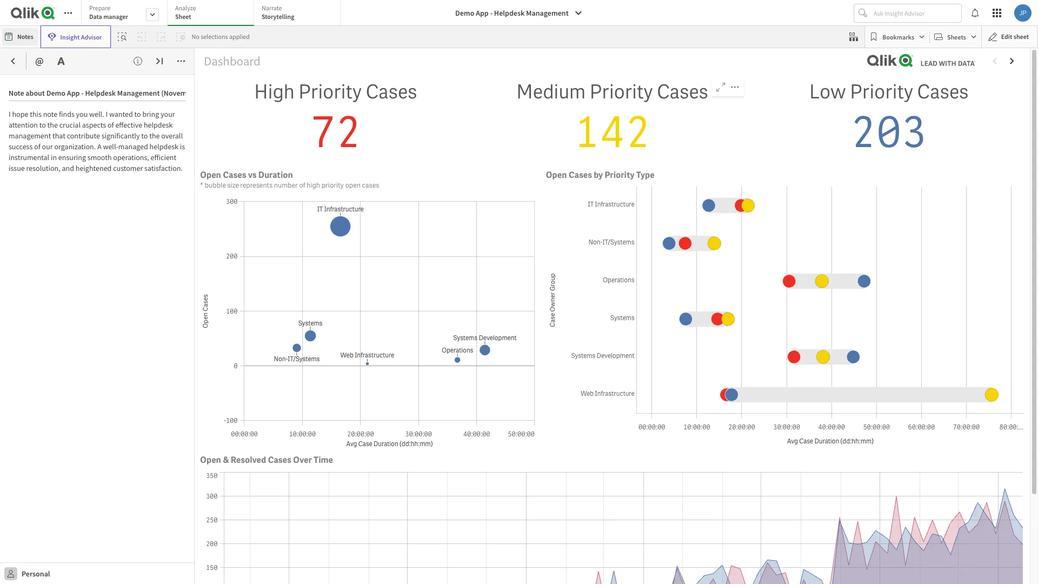 Task type: describe. For each thing, give the bounding box(es) containing it.
Note Body text field
[[9, 101, 187, 470]]

size
[[227, 181, 239, 190]]

edit sheet
[[1002, 32, 1030, 41]]

smooth
[[88, 153, 112, 162]]

narrate storytelling
[[262, 4, 295, 21]]

success
[[9, 142, 33, 151]]

medium priority cases 142
[[517, 79, 709, 160]]

resolution,
[[26, 163, 60, 173]]

well.
[[89, 109, 104, 119]]

selections tool image
[[850, 32, 859, 41]]

0 horizontal spatial of
[[34, 142, 40, 151]]

&
[[223, 454, 229, 466]]

priority for 142
[[590, 79, 653, 105]]

over
[[293, 454, 312, 466]]

cases inside high priority cases 72
[[366, 79, 417, 105]]

demo app - helpdesk management button
[[449, 4, 590, 22]]

instrumental
[[9, 153, 49, 162]]

your
[[161, 109, 175, 119]]

vs
[[248, 170, 257, 181]]

open for open cases by priority type
[[546, 170, 567, 181]]

low
[[810, 79, 847, 105]]

high
[[254, 79, 295, 105]]

open
[[345, 181, 361, 190]]

you
[[76, 109, 88, 119]]

2 vertical spatial to
[[141, 131, 148, 141]]

cases
[[362, 181, 380, 190]]

open for open & resolved cases over time
[[200, 454, 221, 466]]

1 horizontal spatial the
[[149, 131, 160, 141]]

data
[[89, 12, 102, 21]]

notes button
[[2, 28, 38, 45]]

0 horizontal spatial to
[[39, 120, 46, 130]]

1 vertical spatial helpdesk
[[150, 142, 179, 151]]

issue
[[9, 163, 25, 173]]

203
[[851, 105, 928, 160]]

low priority cases 203
[[810, 79, 969, 160]]

Ask Insight Advisor text field
[[872, 4, 962, 22]]

high
[[307, 181, 320, 190]]

sheets
[[948, 33, 967, 41]]

priority
[[322, 181, 344, 190]]

significantly
[[102, 131, 140, 141]]

sheets button
[[933, 28, 980, 45]]

this
[[30, 109, 42, 119]]

toggle formatting image
[[57, 57, 65, 65]]

priority for 72
[[299, 79, 362, 105]]

note
[[43, 109, 57, 119]]

is
[[180, 142, 185, 151]]

cases inside low priority cases 203
[[918, 79, 969, 105]]

demo app - helpdesk management
[[456, 8, 569, 18]]

represents
[[240, 181, 273, 190]]

analyze sheet
[[175, 4, 196, 21]]

priority for 203
[[851, 79, 914, 105]]

management
[[526, 8, 569, 18]]

satisfaction.
[[144, 163, 183, 173]]

and
[[62, 163, 74, 173]]

that
[[52, 131, 65, 141]]

demo
[[456, 8, 475, 18]]

next sheet: performance image
[[1008, 57, 1017, 66]]

1 i from the left
[[9, 109, 11, 119]]

@ button
[[31, 52, 48, 70]]

edit
[[1002, 32, 1013, 41]]

aspects
[[82, 120, 106, 130]]

i hope this note finds you well. i wanted to bring your attention to the crucial aspects of effective helpdesk management that contribute significantly to the overall success of our organization. a well-managed helpdesk is instrumental in ensuring smooth operations, efficient issue resolution, and heightened customer satisfaction.
[[9, 109, 187, 173]]

high priority cases 72
[[254, 79, 417, 160]]

organization.
[[54, 142, 96, 151]]

wanted
[[109, 109, 133, 119]]

tab list inside "application"
[[81, 0, 345, 27]]

ensuring
[[58, 153, 86, 162]]

narrate
[[262, 4, 282, 12]]

crucial
[[59, 120, 81, 130]]

medium
[[517, 79, 586, 105]]



Task type: vqa. For each thing, say whether or not it's contained in the screenshot.
3 option corresponding to %KEY
no



Task type: locate. For each thing, give the bounding box(es) containing it.
0 horizontal spatial i
[[9, 109, 11, 119]]

smart search image
[[118, 32, 127, 41]]

0 vertical spatial to
[[134, 109, 141, 119]]

hope
[[12, 109, 28, 119]]

1 vertical spatial the
[[149, 131, 160, 141]]

priority inside low priority cases 203
[[851, 79, 914, 105]]

application containing 72
[[0, 0, 1039, 584]]

72
[[310, 105, 362, 160]]

1 vertical spatial to
[[39, 120, 46, 130]]

heightened
[[76, 163, 112, 173]]

james peterson image
[[1015, 4, 1032, 22]]

helpdesk
[[494, 8, 525, 18]]

bookmarks button
[[868, 28, 928, 45]]

by
[[594, 170, 603, 181]]

operations,
[[113, 153, 149, 162]]

tab list containing prepare
[[81, 0, 345, 27]]

resolved
[[231, 454, 266, 466]]

2 i from the left
[[106, 109, 108, 119]]

open & resolved cases over time
[[200, 454, 333, 466]]

app
[[476, 8, 489, 18]]

1 horizontal spatial to
[[134, 109, 141, 119]]

cases inside medium priority cases 142
[[657, 79, 709, 105]]

1 vertical spatial of
[[34, 142, 40, 151]]

prepare data manager
[[89, 4, 128, 21]]

open left & at the bottom left of the page
[[200, 454, 221, 466]]

manager
[[103, 12, 128, 21]]

contribute
[[67, 131, 100, 141]]

prepare
[[89, 4, 111, 12]]

to down this
[[39, 120, 46, 130]]

attention
[[9, 120, 38, 130]]

*
[[200, 181, 203, 190]]

2 horizontal spatial to
[[141, 131, 148, 141]]

the left overall
[[149, 131, 160, 141]]

open inside open cases vs duration * bubble size represents number of high priority open cases
[[200, 170, 221, 181]]

storytelling
[[262, 12, 295, 21]]

i left hope
[[9, 109, 11, 119]]

1 horizontal spatial i
[[106, 109, 108, 119]]

open cases vs duration * bubble size represents number of high priority open cases
[[200, 170, 380, 190]]

number
[[274, 181, 298, 190]]

priority
[[299, 79, 362, 105], [590, 79, 653, 105], [851, 79, 914, 105], [605, 170, 635, 181]]

0 vertical spatial the
[[47, 120, 58, 130]]

bubble
[[205, 181, 226, 190]]

of left our
[[34, 142, 40, 151]]

duration
[[258, 170, 293, 181]]

open left by
[[546, 170, 567, 181]]

142
[[574, 105, 651, 160]]

open for open cases vs duration * bubble size represents number of high priority open cases
[[200, 170, 221, 181]]

-
[[490, 8, 493, 18]]

expand image
[[155, 57, 164, 65]]

bookmarks
[[883, 33, 915, 41]]

0 horizontal spatial the
[[47, 120, 58, 130]]

personal
[[22, 569, 50, 579]]

sheet
[[1014, 32, 1030, 41]]

selections
[[201, 32, 228, 41]]

open
[[200, 170, 221, 181], [546, 170, 567, 181], [200, 454, 221, 466]]

of up significantly
[[108, 120, 114, 130]]

Note title text field
[[9, 83, 186, 101]]

of
[[108, 120, 114, 130], [34, 142, 40, 151], [299, 181, 306, 190]]

to left 'bring'
[[134, 109, 141, 119]]

i right well.
[[106, 109, 108, 119]]

our
[[42, 142, 53, 151]]

no selections applied
[[192, 32, 250, 41]]

no
[[192, 32, 200, 41]]

priority inside high priority cases 72
[[299, 79, 362, 105]]

overall
[[161, 131, 183, 141]]

i
[[9, 109, 11, 119], [106, 109, 108, 119]]

cases
[[366, 79, 417, 105], [657, 79, 709, 105], [918, 79, 969, 105], [223, 170, 246, 181], [569, 170, 592, 181], [268, 454, 291, 466]]

2 vertical spatial of
[[299, 181, 306, 190]]

advisor
[[81, 33, 102, 41]]

2 horizontal spatial of
[[299, 181, 306, 190]]

bring
[[143, 109, 159, 119]]

@
[[35, 55, 44, 67]]

0 vertical spatial helpdesk
[[144, 120, 173, 130]]

cases inside open cases vs duration * bubble size represents number of high priority open cases
[[223, 170, 246, 181]]

open cases by priority type
[[546, 170, 655, 181]]

analyze
[[175, 4, 196, 12]]

applied
[[229, 32, 250, 41]]

priority inside medium priority cases 142
[[590, 79, 653, 105]]

0 vertical spatial of
[[108, 120, 114, 130]]

notes
[[17, 32, 33, 41]]

edit sheet button
[[982, 25, 1039, 48]]

helpdesk up efficient
[[150, 142, 179, 151]]

insight advisor
[[60, 33, 102, 41]]

managed
[[118, 142, 148, 151]]

well-
[[103, 142, 118, 151]]

the down note
[[47, 120, 58, 130]]

application
[[0, 0, 1039, 584]]

of left high
[[299, 181, 306, 190]]

sheet
[[175, 12, 191, 21]]

of inside open cases vs duration * bubble size represents number of high priority open cases
[[299, 181, 306, 190]]

to up managed
[[141, 131, 148, 141]]

helpdesk down 'bring'
[[144, 120, 173, 130]]

tab list
[[81, 0, 345, 27]]

insight
[[60, 33, 80, 41]]

back image
[[9, 57, 17, 65]]

customer
[[113, 163, 143, 173]]

to
[[134, 109, 141, 119], [39, 120, 46, 130], [141, 131, 148, 141]]

time
[[314, 454, 333, 466]]

details image
[[134, 57, 142, 65]]

open left size
[[200, 170, 221, 181]]

a
[[97, 142, 101, 151]]

type
[[637, 170, 655, 181]]

insight advisor button
[[40, 25, 111, 48]]

1 horizontal spatial of
[[108, 120, 114, 130]]

effective
[[115, 120, 142, 130]]

management
[[9, 131, 51, 141]]

in
[[51, 153, 57, 162]]

finds
[[59, 109, 75, 119]]

efficient
[[151, 153, 176, 162]]



